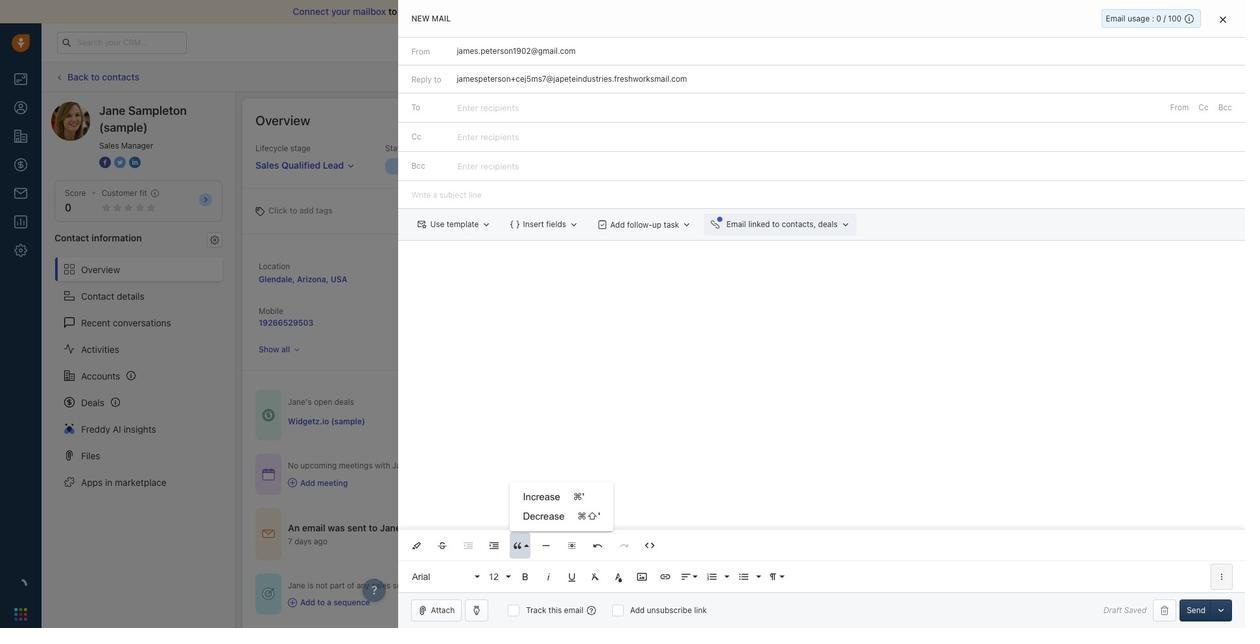 Task type: describe. For each thing, give the bounding box(es) containing it.
/
[[1164, 14, 1166, 23]]

lead
[[323, 160, 344, 171]]

available.
[[619, 72, 653, 81]]

any
[[357, 580, 370, 590]]

follow-
[[627, 220, 653, 229]]

connect your mailbox to improve deliverability and enable 2-way sync of email conversations.
[[293, 6, 694, 17]]

facebook circled image
[[99, 156, 111, 169]]

deals inside button
[[818, 219, 838, 229]]

recent conversations
[[81, 317, 171, 328]]

add for add unsubscribe link
[[630, 605, 645, 615]]

Enter recipients text field
[[458, 97, 522, 118]]

7 days ago
[[288, 536, 328, 546]]

Search your CRM... text field
[[57, 31, 187, 54]]

jamespeterson+cej5ms7@japeteindustries.freshworksmail.com button
[[451, 66, 1233, 93]]

new for new mail
[[412, 14, 430, 23]]

fields
[[546, 219, 566, 229]]

decrease indent (⌘[) image
[[463, 540, 475, 551]]

background color image
[[411, 540, 423, 551]]

up
[[653, 220, 662, 229]]

a
[[327, 598, 332, 607]]

widgetz.io (sample)
[[288, 416, 365, 426]]

jane for not
[[288, 580, 306, 590]]

add unsubscribe link
[[630, 605, 707, 615]]

usage
[[1128, 14, 1150, 23]]

james.peterson1902@gmail.com button
[[451, 38, 1233, 65]]

0 button
[[65, 202, 72, 214]]

jane sampleton (sample) sales manager
[[99, 104, 187, 151]]

stage
[[290, 143, 311, 153]]

no upcoming meetings with jane.
[[288, 461, 412, 471]]

0 horizontal spatial click
[[269, 205, 288, 215]]

1 vertical spatial cc
[[412, 132, 422, 142]]

conversations
[[113, 317, 171, 328]]

glendale, arizona, usa link
[[259, 274, 347, 284]]

contact for contact details
[[81, 290, 114, 301]]

fit
[[140, 188, 147, 198]]

to inside button
[[773, 219, 780, 229]]

twitter circled image
[[114, 156, 126, 169]]

lifecycle stage
[[256, 143, 311, 153]]

updates available. click to refresh. link
[[567, 65, 720, 89]]

updates
[[586, 72, 617, 81]]

(sample) inside jane sampleton (sample) sales manager
[[99, 121, 148, 134]]

recent
[[81, 317, 110, 328]]

contact details
[[81, 290, 145, 301]]

1 link
[[1146, 33, 1166, 52]]

dialog containing increase
[[399, 0, 1246, 628]]

sent
[[347, 522, 367, 533]]

strikethrough (⌘s) image
[[437, 540, 449, 551]]

code view image
[[645, 540, 656, 551]]

insert
[[523, 219, 544, 229]]

jane.
[[393, 461, 412, 471]]

sync
[[572, 6, 592, 17]]

new for new
[[450, 162, 467, 171]]

0 inside dialog
[[1157, 14, 1162, 23]]

container_wx8msf4aqz5i3rn1 image left "is" at the left bottom
[[262, 587, 275, 600]]

track
[[526, 605, 547, 615]]

0 horizontal spatial container_wx8msf4aqz5i3rn1 image
[[262, 468, 275, 481]]

an email was sent to jane
[[288, 522, 401, 533]]

1 vertical spatial (sample)
[[331, 416, 365, 426]]

mail
[[432, 14, 451, 23]]

conversations.
[[631, 6, 694, 17]]

email inside dialog
[[564, 605, 584, 615]]

deals
[[81, 397, 104, 408]]

reply to
[[412, 74, 442, 84]]

new link
[[385, 158, 524, 175]]

explore
[[1001, 37, 1029, 47]]

qualified
[[282, 160, 321, 171]]

container_wx8msf4aqz5i3rn1 image left widgetz.io in the left bottom of the page
[[262, 409, 275, 422]]

explore plans link
[[993, 34, 1058, 50]]

glendale,
[[259, 274, 295, 284]]

1
[[1157, 35, 1161, 43]]

1 vertical spatial jane
[[380, 522, 401, 533]]

mobile
[[259, 306, 283, 316]]

container_wx8msf4aqz5i3rn1 image inside add to a sequence link
[[288, 598, 297, 607]]

insert fields
[[523, 219, 566, 229]]

19266529503 link
[[259, 318, 314, 328]]

undo (⌘z) image
[[593, 540, 604, 551]]

with
[[375, 461, 390, 471]]

customize overview
[[1136, 115, 1209, 125]]

1 vertical spatial email
[[302, 522, 326, 533]]

template
[[447, 219, 479, 229]]

location
[[259, 261, 290, 271]]

to left refresh.
[[676, 72, 683, 81]]

back
[[67, 71, 89, 82]]

7
[[288, 536, 293, 546]]

contact for contact information
[[54, 232, 89, 243]]

1 horizontal spatial days
[[960, 38, 976, 46]]

1 vertical spatial sales
[[256, 160, 279, 171]]

:
[[1153, 14, 1155, 23]]

click inside 'updates available. click to refresh.' link
[[655, 72, 673, 81]]

task
[[664, 220, 680, 229]]

to right back at the left top
[[91, 71, 100, 82]]

plans
[[1031, 37, 1051, 47]]

mng settings image
[[210, 235, 219, 244]]

contacts
[[102, 71, 139, 82]]

mobile 19266529503
[[259, 306, 314, 328]]

enter recipients text field for bcc
[[458, 156, 522, 177]]

1 horizontal spatial in
[[942, 38, 948, 46]]

container_wx8msf4aqz5i3rn1 image left 7
[[262, 528, 275, 541]]

widgetz.io
[[288, 416, 329, 426]]

connect
[[293, 6, 329, 17]]

improve
[[400, 6, 434, 17]]

add follow-up task
[[611, 220, 680, 229]]

apps
[[81, 477, 103, 488]]

0 inside score 0
[[65, 202, 72, 214]]

deliverability
[[436, 6, 491, 17]]

accounts
[[81, 370, 120, 381]]

increase indent (⌘]) image
[[489, 540, 500, 551]]

close image
[[1220, 15, 1227, 23]]

manager
[[121, 141, 153, 151]]

details
[[117, 290, 145, 301]]

ago
[[314, 536, 328, 546]]

arizona,
[[297, 274, 329, 284]]

contacts,
[[782, 219, 816, 229]]

draft
[[1104, 606, 1123, 615]]

customer
[[102, 188, 137, 198]]

to right reply
[[434, 74, 442, 84]]

an
[[288, 522, 300, 533]]

back to contacts
[[67, 71, 139, 82]]



Task type: locate. For each thing, give the bounding box(es) containing it.
to left add
[[290, 205, 297, 215]]

widgetz.io (sample) link
[[288, 416, 365, 427]]

email inside button
[[727, 219, 746, 229]]

1 horizontal spatial email
[[564, 605, 584, 615]]

0 right the :
[[1157, 14, 1162, 23]]

overview
[[1177, 115, 1209, 125]]

0 vertical spatial 0
[[1157, 14, 1162, 23]]

overview up 'contact details'
[[81, 264, 120, 275]]

overview
[[256, 113, 310, 128], [81, 264, 120, 275]]

email right this
[[564, 605, 584, 615]]

jane inside jane sampleton (sample) sales manager
[[99, 104, 125, 117]]

and
[[494, 6, 510, 17]]

contact up recent
[[81, 290, 114, 301]]

sales down lifecycle
[[256, 160, 279, 171]]

cc up overview
[[1199, 103, 1209, 112]]

to right linked
[[773, 219, 780, 229]]

in right apps
[[105, 477, 112, 488]]

0 horizontal spatial cc
[[412, 132, 422, 142]]

location glendale, arizona, usa
[[259, 261, 347, 284]]

email for email linked to contacts, deals
[[727, 219, 746, 229]]

12
[[489, 571, 499, 582]]

0 vertical spatial days
[[960, 38, 976, 46]]

enter recipients text field for cc
[[458, 127, 522, 147]]

sales up 'facebook circled' icon
[[99, 141, 119, 151]]

bcc right customize overview button
[[1219, 103, 1233, 112]]

application containing increase
[[399, 240, 1246, 592]]

your
[[332, 6, 351, 17]]

2 enter recipients text field from the top
[[458, 156, 522, 177]]

track this email
[[526, 605, 584, 615]]

deals right the 'contacts,'
[[818, 219, 838, 229]]

information
[[92, 232, 142, 243]]

0 down score
[[65, 202, 72, 214]]

add down upcoming
[[300, 478, 315, 488]]

1 horizontal spatial overview
[[256, 113, 310, 128]]

0 vertical spatial cc
[[1199, 103, 1209, 112]]

0 horizontal spatial in
[[105, 477, 112, 488]]

1 vertical spatial of
[[347, 580, 355, 590]]

click left add
[[269, 205, 288, 215]]

0 vertical spatial from
[[412, 46, 430, 56]]

new up the use template on the left top of the page
[[450, 162, 467, 171]]

0 horizontal spatial 0
[[65, 202, 72, 214]]

in left 21
[[942, 38, 948, 46]]

from up 'customize overview'
[[1171, 103, 1189, 112]]

days right 21
[[960, 38, 976, 46]]

new
[[412, 14, 430, 23], [450, 162, 467, 171]]

show all
[[259, 345, 290, 354]]

container_wx8msf4aqz5i3rn1 image left a
[[288, 598, 297, 607]]

add left follow-
[[611, 220, 625, 229]]

1 horizontal spatial deals
[[818, 219, 838, 229]]

saved
[[1125, 606, 1147, 615]]

0 horizontal spatial days
[[295, 536, 312, 546]]

1 horizontal spatial click
[[655, 72, 673, 81]]

contact
[[54, 232, 89, 243], [81, 290, 114, 301]]

1 vertical spatial contact
[[81, 290, 114, 301]]

1 vertical spatial click
[[269, 205, 288, 215]]

meeting
[[317, 478, 348, 488]]

click right available.
[[655, 72, 673, 81]]

from
[[412, 46, 430, 56], [1171, 103, 1189, 112]]

deals right open
[[335, 397, 354, 407]]

was
[[328, 522, 345, 533]]

19266529503
[[259, 318, 314, 328]]

0 vertical spatial contact
[[54, 232, 89, 243]]

sampleton
[[128, 104, 187, 117]]

tags
[[316, 205, 333, 215]]

reply
[[412, 74, 432, 84]]

0 vertical spatial in
[[942, 38, 948, 46]]

0 vertical spatial click
[[655, 72, 673, 81]]

0 horizontal spatial of
[[347, 580, 355, 590]]

days right 7
[[295, 536, 312, 546]]

trial
[[909, 38, 922, 46]]

1 horizontal spatial from
[[1171, 103, 1189, 112]]

james.peterson1902@gmail.com
[[457, 46, 576, 56]]

email left linked
[[727, 219, 746, 229]]

1 vertical spatial bcc
[[412, 161, 425, 171]]

0 vertical spatial new
[[412, 14, 430, 23]]

arial
[[412, 571, 430, 582]]

add inside add meeting link
[[300, 478, 315, 488]]

21
[[950, 38, 958, 46]]

email left usage
[[1106, 14, 1126, 23]]

to right mailbox at the left of page
[[389, 6, 397, 17]]

linkedin circled image
[[129, 156, 141, 169]]

add left unsubscribe
[[630, 605, 645, 615]]

0 horizontal spatial from
[[412, 46, 430, 56]]

customize
[[1136, 115, 1175, 125]]

(sample) down open
[[331, 416, 365, 426]]

click to add tags
[[269, 205, 333, 215]]

0 vertical spatial (sample)
[[99, 121, 148, 134]]

email up 7 days ago
[[302, 522, 326, 533]]

(sample) up the manager
[[99, 121, 148, 134]]

no
[[288, 461, 298, 471]]

(sample)
[[99, 121, 148, 134], [331, 416, 365, 426]]

0 vertical spatial email
[[1106, 14, 1126, 23]]

email linked to contacts, deals button
[[705, 214, 857, 236]]

container_wx8msf4aqz5i3rn1 image down no
[[288, 478, 297, 487]]

0
[[1157, 14, 1162, 23], [65, 202, 72, 214]]

1 vertical spatial overview
[[81, 264, 120, 275]]

0 horizontal spatial email
[[727, 219, 746, 229]]

⌘'
[[573, 491, 585, 502]]

2 horizontal spatial email
[[606, 6, 629, 17]]

1 horizontal spatial cc
[[1199, 103, 1209, 112]]

container_wx8msf4aqz5i3rn1 image inside add meeting link
[[288, 478, 297, 487]]

customer fit
[[102, 188, 147, 198]]

0 vertical spatial deals
[[818, 219, 838, 229]]

redo (⌘⇧z) image
[[619, 540, 630, 551]]

container_wx8msf4aqz5i3rn1 image right sent
[[401, 523, 410, 532]]

1 horizontal spatial container_wx8msf4aqz5i3rn1 image
[[288, 478, 297, 487]]

jane
[[99, 104, 125, 117], [380, 522, 401, 533], [288, 580, 306, 590]]

container_wx8msf4aqz5i3rn1 image left no
[[262, 468, 275, 481]]

use
[[430, 219, 445, 229]]

0 vertical spatial overview
[[256, 113, 310, 128]]

attach
[[431, 605, 455, 615]]

of right sync
[[595, 6, 603, 17]]

sales
[[99, 141, 119, 151], [256, 160, 279, 171]]

enable
[[512, 6, 541, 17]]

0 horizontal spatial jane
[[99, 104, 125, 117]]

1 vertical spatial from
[[1171, 103, 1189, 112]]

new inside dialog
[[412, 14, 430, 23]]

0 horizontal spatial (sample)
[[99, 121, 148, 134]]

0 vertical spatial email
[[606, 6, 629, 17]]

freddy
[[81, 423, 110, 434]]

show
[[259, 345, 279, 354]]

email
[[606, 6, 629, 17], [302, 522, 326, 533], [564, 605, 584, 615]]

to right sent
[[369, 522, 378, 533]]

add follow-up task button
[[592, 214, 698, 236], [592, 214, 698, 236]]

insights
[[124, 423, 156, 434]]

add for add meeting
[[300, 478, 315, 488]]

application
[[399, 240, 1246, 592]]

email for email usage : 0 / 100
[[1106, 14, 1126, 23]]

1 enter recipients text field from the top
[[458, 127, 522, 147]]

increase
[[523, 491, 561, 502]]

1 horizontal spatial bcc
[[1219, 103, 1233, 112]]

sales inside jane sampleton (sample) sales manager
[[99, 141, 119, 151]]

1 vertical spatial days
[[295, 536, 312, 546]]

new left mail
[[412, 14, 430, 23]]

0 horizontal spatial overview
[[81, 264, 120, 275]]

0 horizontal spatial deals
[[335, 397, 354, 407]]

0 horizontal spatial email
[[302, 522, 326, 533]]

1 horizontal spatial (sample)
[[331, 416, 365, 426]]

jane down contacts
[[99, 104, 125, 117]]

1 vertical spatial email
[[727, 219, 746, 229]]

1 horizontal spatial jane
[[288, 580, 306, 590]]

freshworks switcher image
[[14, 608, 27, 621]]

of left any
[[347, 580, 355, 590]]

is
[[308, 580, 314, 590]]

your trial ends in 21 days
[[891, 38, 976, 46]]

cc down to
[[412, 132, 422, 142]]

0 vertical spatial bcc
[[1219, 103, 1233, 112]]

1 vertical spatial in
[[105, 477, 112, 488]]

jane right sent
[[380, 522, 401, 533]]

open
[[314, 397, 332, 407]]

to left a
[[317, 598, 325, 607]]

1 horizontal spatial of
[[595, 6, 603, 17]]

overview up lifecycle stage
[[256, 113, 310, 128]]

of
[[595, 6, 603, 17], [347, 580, 355, 590]]

2 horizontal spatial jane
[[380, 522, 401, 533]]

Enter recipients text field
[[458, 127, 522, 147], [458, 156, 522, 177]]

0 vertical spatial sales
[[99, 141, 119, 151]]

status
[[385, 143, 409, 153]]

1 horizontal spatial 0
[[1157, 14, 1162, 23]]

0 vertical spatial of
[[595, 6, 603, 17]]

add down "is" at the left bottom
[[300, 598, 315, 607]]

Write a subject line text field
[[399, 181, 1246, 208]]

dialog
[[399, 0, 1246, 628]]

email linked to contacts, deals
[[727, 219, 838, 229]]

attach button
[[412, 599, 462, 622]]

100
[[1169, 14, 1182, 23]]

jane's open deals
[[288, 397, 354, 407]]

container_wx8msf4aqz5i3rn1 image
[[262, 468, 275, 481], [288, 478, 297, 487]]

0 horizontal spatial new
[[412, 14, 430, 23]]

add inside add to a sequence link
[[300, 598, 315, 607]]

contact information
[[54, 232, 142, 243]]

contact down 0 button
[[54, 232, 89, 243]]

from up reply
[[412, 46, 430, 56]]

to
[[389, 6, 397, 17], [91, 71, 100, 82], [676, 72, 683, 81], [434, 74, 442, 84], [290, 205, 297, 215], [773, 219, 780, 229], [369, 522, 378, 533], [317, 598, 325, 607]]

add for add follow-up task
[[611, 220, 625, 229]]

1 vertical spatial new
[[450, 162, 467, 171]]

arial button
[[408, 564, 482, 590]]

send button
[[1180, 599, 1213, 622]]

add for add to a sequence
[[300, 598, 315, 607]]

1 vertical spatial deals
[[335, 397, 354, 407]]

files
[[81, 450, 100, 461]]

jane for (sample)
[[99, 104, 125, 117]]

0 horizontal spatial sales
[[99, 141, 119, 151]]

0 vertical spatial jane
[[99, 104, 125, 117]]

jane left "is" at the left bottom
[[288, 580, 306, 590]]

ends
[[924, 38, 940, 46]]

ai
[[113, 423, 121, 434]]

1 vertical spatial 0
[[65, 202, 72, 214]]

1 horizontal spatial new
[[450, 162, 467, 171]]

container_wx8msf4aqz5i3rn1 image
[[262, 409, 275, 422], [401, 523, 410, 532], [262, 528, 275, 541], [262, 587, 275, 600], [288, 598, 297, 607]]

select all image
[[567, 540, 578, 551]]

score 0
[[65, 188, 86, 214]]

add to a sequence
[[300, 598, 370, 607]]

1 vertical spatial enter recipients text field
[[458, 156, 522, 177]]

sequence.
[[393, 580, 431, 590]]

email right sync
[[606, 6, 629, 17]]

updates available. click to refresh.
[[586, 72, 714, 81]]

jane's
[[288, 397, 312, 407]]

email image
[[1117, 37, 1126, 48]]

draft saved
[[1104, 606, 1147, 615]]

2 vertical spatial jane
[[288, 580, 306, 590]]

1 horizontal spatial sales
[[256, 160, 279, 171]]

0 horizontal spatial bcc
[[412, 161, 425, 171]]

bcc
[[1219, 103, 1233, 112], [412, 161, 425, 171]]

upcoming
[[301, 461, 337, 471]]

1 horizontal spatial email
[[1106, 14, 1126, 23]]

sales qualified lead link
[[256, 154, 355, 172]]

0 vertical spatial enter recipients text field
[[458, 127, 522, 147]]

2 vertical spatial email
[[564, 605, 584, 615]]

jane is not part of any sales sequence.
[[288, 580, 431, 590]]

bcc down to
[[412, 161, 425, 171]]



Task type: vqa. For each thing, say whether or not it's contained in the screenshot.
SaaS
no



